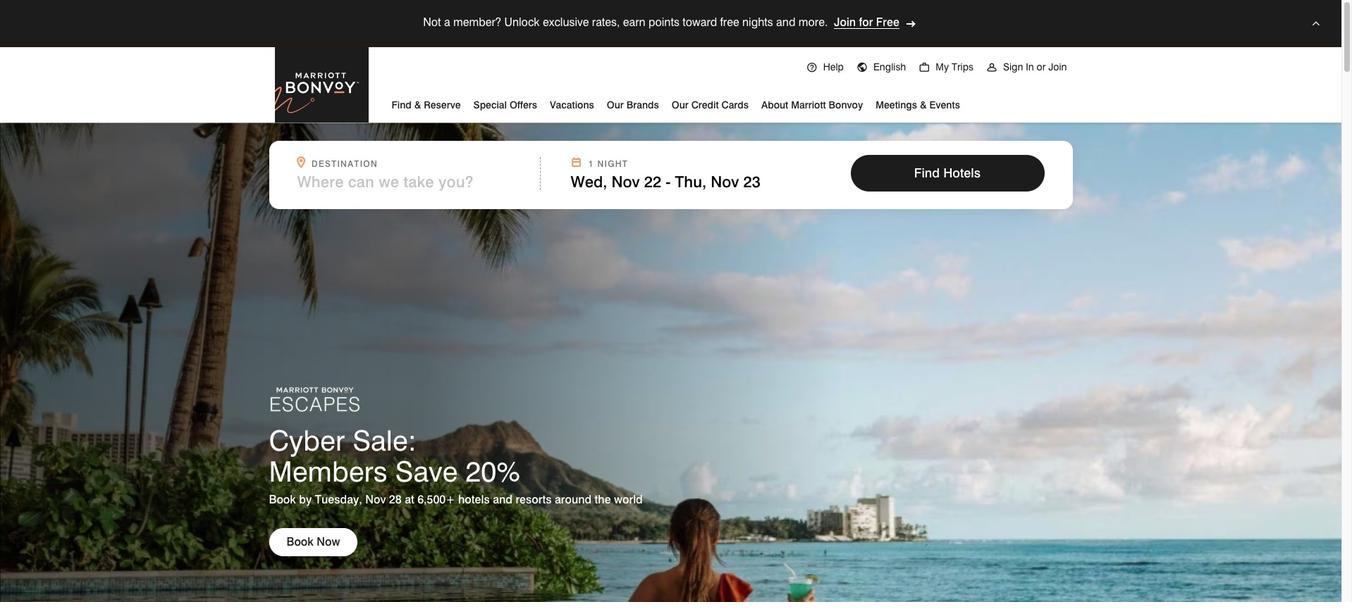 Task type: locate. For each thing, give the bounding box(es) containing it.
0 horizontal spatial find
[[392, 99, 412, 111]]

nov left 28
[[365, 494, 386, 507]]

1 horizontal spatial round image
[[919, 62, 930, 73]]

2 our from the left
[[672, 99, 689, 111]]

2 round image from the left
[[919, 62, 930, 73]]

0 vertical spatial join
[[834, 16, 856, 29]]

0 horizontal spatial our
[[607, 99, 624, 111]]

region
[[0, 0, 1342, 44]]

1 horizontal spatial find
[[914, 166, 940, 181]]

1 & from the left
[[414, 99, 421, 111]]

round image inside my trips button
[[919, 62, 930, 73]]

1 round image from the left
[[857, 62, 868, 73]]

and inside region
[[776, 16, 796, 29]]

marriott bonvoy escapes image
[[269, 386, 361, 414]]

1 horizontal spatial and
[[776, 16, 796, 29]]

credit
[[692, 99, 719, 111]]

1 horizontal spatial nov
[[612, 173, 640, 191]]

round image left 'sign'
[[986, 62, 998, 73]]

book left by
[[269, 494, 296, 507]]

2 horizontal spatial round image
[[986, 62, 998, 73]]

1 vertical spatial find
[[914, 166, 940, 181]]

our credit cards link
[[672, 94, 749, 114]]

and
[[776, 16, 796, 29], [493, 494, 513, 507]]

nov
[[612, 173, 640, 191], [711, 173, 739, 191], [365, 494, 386, 507]]

2 horizontal spatial nov
[[711, 173, 739, 191]]

1
[[589, 159, 594, 169]]

1 horizontal spatial join
[[1049, 61, 1067, 73]]

find inside dropdown button
[[392, 99, 412, 111]]

1 vertical spatial and
[[493, 494, 513, 507]]

book now link
[[269, 529, 358, 557]]

0 horizontal spatial nov
[[365, 494, 386, 507]]

1 vertical spatial join
[[1049, 61, 1067, 73]]

1 horizontal spatial our
[[672, 99, 689, 111]]

None search field
[[269, 141, 1073, 209]]

our
[[607, 99, 624, 111], [672, 99, 689, 111]]

find
[[392, 99, 412, 111], [914, 166, 940, 181]]

0 vertical spatial find
[[392, 99, 412, 111]]

members
[[269, 455, 388, 489]]

find & reserve button
[[392, 94, 461, 114]]

0 horizontal spatial join
[[834, 16, 856, 29]]

member?
[[453, 16, 501, 29]]

offers
[[510, 99, 537, 111]]

book
[[269, 494, 296, 507], [287, 536, 314, 549]]

and right hotels
[[493, 494, 513, 507]]

night
[[598, 159, 628, 169]]

round image
[[857, 62, 868, 73], [919, 62, 930, 73], [986, 62, 998, 73]]

save
[[395, 455, 458, 489]]

1 our from the left
[[607, 99, 624, 111]]

& inside the find & reserve dropdown button
[[414, 99, 421, 111]]

nov left 23
[[711, 173, 739, 191]]

nov down night
[[612, 173, 640, 191]]

0 vertical spatial and
[[776, 16, 796, 29]]

22
[[644, 173, 662, 191]]

book inside book now link
[[287, 536, 314, 549]]

special offers button
[[473, 94, 537, 114]]

0 horizontal spatial and
[[493, 494, 513, 507]]

0 horizontal spatial round image
[[857, 62, 868, 73]]

round image left english
[[857, 62, 868, 73]]

round image for sign in or join
[[986, 62, 998, 73]]

join left for
[[834, 16, 856, 29]]

find hotels
[[914, 166, 981, 181]]

-
[[666, 173, 671, 191]]

free
[[876, 16, 900, 29]]

and left more.
[[776, 16, 796, 29]]

special
[[473, 99, 507, 111]]

resorts
[[516, 494, 552, 507]]

3 round image from the left
[[986, 62, 998, 73]]

our left brands
[[607, 99, 624, 111]]

find left reserve
[[392, 99, 412, 111]]

and inside "cyber sale: members save 20% book by tuesday, nov 28 at 6,500+ hotels and resorts around the world"
[[493, 494, 513, 507]]

marriott
[[791, 99, 826, 111]]

vacations button
[[550, 94, 594, 114]]

0 vertical spatial book
[[269, 494, 296, 507]]

1 vertical spatial book
[[287, 536, 314, 549]]

or
[[1037, 61, 1046, 73]]

book left the now at the left of the page
[[287, 536, 314, 549]]

toward
[[683, 16, 717, 29]]

find inside button
[[914, 166, 940, 181]]

free
[[720, 16, 739, 29]]

round image left my
[[919, 62, 930, 73]]

join
[[834, 16, 856, 29], [1049, 61, 1067, 73]]

round image inside sign in or join dropdown button
[[986, 62, 998, 73]]

&
[[414, 99, 421, 111], [920, 99, 927, 111]]

now
[[317, 536, 340, 549]]

0 horizontal spatial &
[[414, 99, 421, 111]]

brands
[[627, 99, 659, 111]]

thu,
[[675, 173, 707, 191]]

join right or
[[1049, 61, 1067, 73]]

a
[[444, 16, 450, 29]]

2 & from the left
[[920, 99, 927, 111]]

meetings
[[876, 99, 917, 111]]

sign
[[1003, 61, 1023, 73]]

cards
[[722, 99, 749, 111]]

& left the events
[[920, 99, 927, 111]]

reserve
[[424, 99, 461, 111]]

round image inside english button
[[857, 62, 868, 73]]

find left hotels
[[914, 166, 940, 181]]

& left reserve
[[414, 99, 421, 111]]

our inside dropdown button
[[607, 99, 624, 111]]

join for free link
[[834, 16, 900, 29]]

& inside meetings & events dropdown button
[[920, 99, 927, 111]]

my trips
[[936, 61, 974, 73]]

our brands button
[[607, 94, 659, 114]]

1 night wed, nov 22 - thu, nov 23
[[571, 159, 761, 191]]

our left credit
[[672, 99, 689, 111]]

1 horizontal spatial &
[[920, 99, 927, 111]]

not a member? unlock exclusive rates, earn points toward free nights and more. join for free
[[423, 16, 900, 29]]



Task type: describe. For each thing, give the bounding box(es) containing it.
english button
[[850, 45, 913, 85]]

my trips button
[[913, 45, 980, 85]]

find & reserve
[[392, 99, 461, 111]]

region containing not a member?
[[0, 0, 1342, 44]]

sale:
[[353, 424, 416, 458]]

& for meetings
[[920, 99, 927, 111]]

meetings & events button
[[876, 94, 960, 114]]

hotels
[[458, 494, 490, 507]]

28
[[389, 494, 402, 507]]

our credit cards
[[672, 99, 749, 111]]

my
[[936, 61, 949, 73]]

english
[[874, 61, 906, 73]]

nights
[[743, 16, 773, 29]]

cyber sale: members save 20% book by tuesday, nov 28 at 6,500+ hotels and resorts around the world
[[269, 424, 643, 507]]

exclusive
[[543, 16, 589, 29]]

none search field containing wed, nov 22 - thu, nov 23
[[269, 141, 1073, 209]]

in
[[1026, 61, 1034, 73]]

nov inside "cyber sale: members save 20% book by tuesday, nov 28 at 6,500+ hotels and resorts around the world"
[[365, 494, 386, 507]]

points
[[649, 16, 680, 29]]

find for find hotels
[[914, 166, 940, 181]]

cyber
[[269, 424, 345, 458]]

join inside region
[[834, 16, 856, 29]]

sign in or join
[[1003, 61, 1067, 73]]

earn
[[623, 16, 646, 29]]

our for our brands
[[607, 99, 624, 111]]

23
[[744, 173, 761, 191]]

join inside sign in or join dropdown button
[[1049, 61, 1067, 73]]

for
[[859, 16, 873, 29]]

help
[[823, 61, 844, 73]]

rates,
[[592, 16, 620, 29]]

world
[[614, 494, 643, 507]]

events
[[930, 99, 960, 111]]

round image
[[806, 62, 818, 73]]

trips
[[952, 61, 974, 73]]

about
[[762, 99, 789, 111]]

wed,
[[571, 173, 607, 191]]

arrow up image
[[1312, 18, 1321, 29]]

special offers
[[473, 99, 537, 111]]

& for find
[[414, 99, 421, 111]]

20%
[[466, 455, 520, 489]]

our for our credit cards
[[672, 99, 689, 111]]

more.
[[799, 16, 828, 29]]

find for find & reserve
[[392, 99, 412, 111]]

unlock
[[505, 16, 540, 29]]

find hotels button
[[851, 155, 1045, 192]]

at
[[405, 494, 414, 507]]

sign in or join button
[[980, 45, 1074, 85]]

round image for my trips
[[919, 62, 930, 73]]

destination
[[312, 159, 378, 169]]

not
[[423, 16, 441, 29]]

Destination text field
[[297, 173, 513, 191]]

vacations
[[550, 99, 594, 111]]

book now
[[287, 536, 340, 549]]

6,500+
[[418, 494, 455, 507]]

about marriott bonvoy
[[762, 99, 863, 111]]

bonvoy
[[829, 99, 863, 111]]

the
[[595, 494, 611, 507]]

about marriott bonvoy button
[[762, 94, 863, 114]]

by
[[299, 494, 312, 507]]

book inside "cyber sale: members save 20% book by tuesday, nov 28 at 6,500+ hotels and resorts around the world"
[[269, 494, 296, 507]]

hotels
[[944, 166, 981, 181]]

help link
[[800, 45, 850, 85]]

around
[[555, 494, 592, 507]]

meetings & events
[[876, 99, 960, 111]]

tuesday,
[[315, 494, 362, 507]]

our brands
[[607, 99, 659, 111]]

round image for english
[[857, 62, 868, 73]]

destination field
[[297, 173, 531, 191]]



Task type: vqa. For each thing, say whether or not it's contained in the screenshot.
Find in dropdown button
yes



